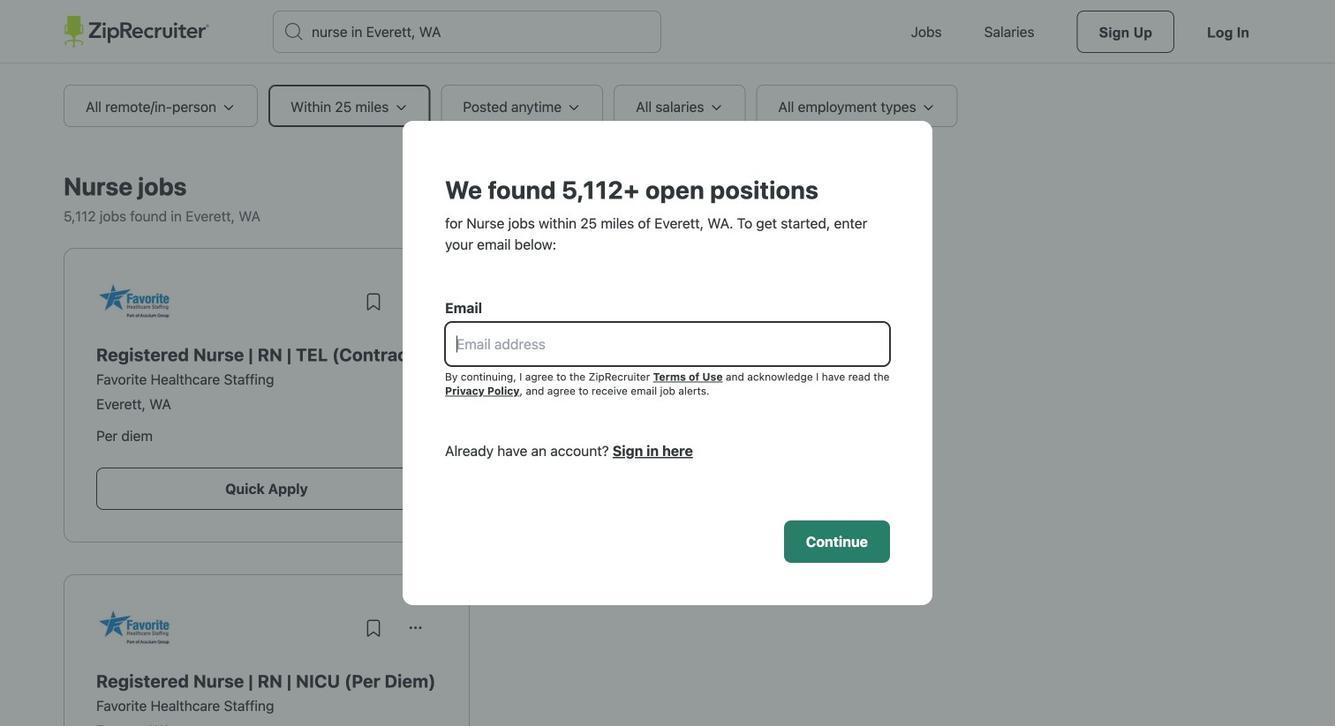 Task type: vqa. For each thing, say whether or not it's contained in the screenshot.
topmost salaries
no



Task type: locate. For each thing, give the bounding box(es) containing it.
2 job card menu element from the top
[[395, 626, 437, 642]]

Search job title or keyword search field
[[274, 11, 661, 52]]

save job for later image
[[363, 291, 384, 313], [363, 618, 384, 639]]

1 vertical spatial job card menu element
[[395, 626, 437, 642]]

1 save job for later image from the top
[[363, 291, 384, 313]]

1 job card menu element from the top
[[395, 299, 437, 316]]

job card menu element
[[395, 299, 437, 316], [395, 626, 437, 642]]

Email address text field
[[446, 323, 889, 366]]

1 vertical spatial save job for later image
[[363, 618, 384, 639]]

ziprecruiter image
[[64, 16, 209, 48]]

0 vertical spatial save job for later image
[[363, 291, 384, 313]]

0 vertical spatial job card menu element
[[395, 299, 437, 316]]

job card menu element for registered nurse | rn | tel (contract) element save job for later image
[[395, 299, 437, 316]]

2 save job for later image from the top
[[363, 618, 384, 639]]

registered nurse | rn | nicu (per diem) element
[[96, 671, 437, 692]]



Task type: describe. For each thing, give the bounding box(es) containing it.
save job for later image for registered nurse | rn | nicu (per diem) element
[[363, 618, 384, 639]]

registered nurse | rn | nicu (per diem) image
[[96, 608, 174, 650]]

registered nurse | rn | tel (contract) element
[[96, 344, 437, 366]]

registered nurse | rn | tel (contract) image
[[96, 281, 174, 323]]

main element
[[64, 0, 1272, 64]]

job card menu element for save job for later image associated with registered nurse | rn | nicu (per diem) element
[[395, 626, 437, 642]]

save job for later image for registered nurse | rn | tel (contract) element
[[363, 291, 384, 313]]

we found 5,112+ open positions dialog
[[0, 0, 1335, 727]]



